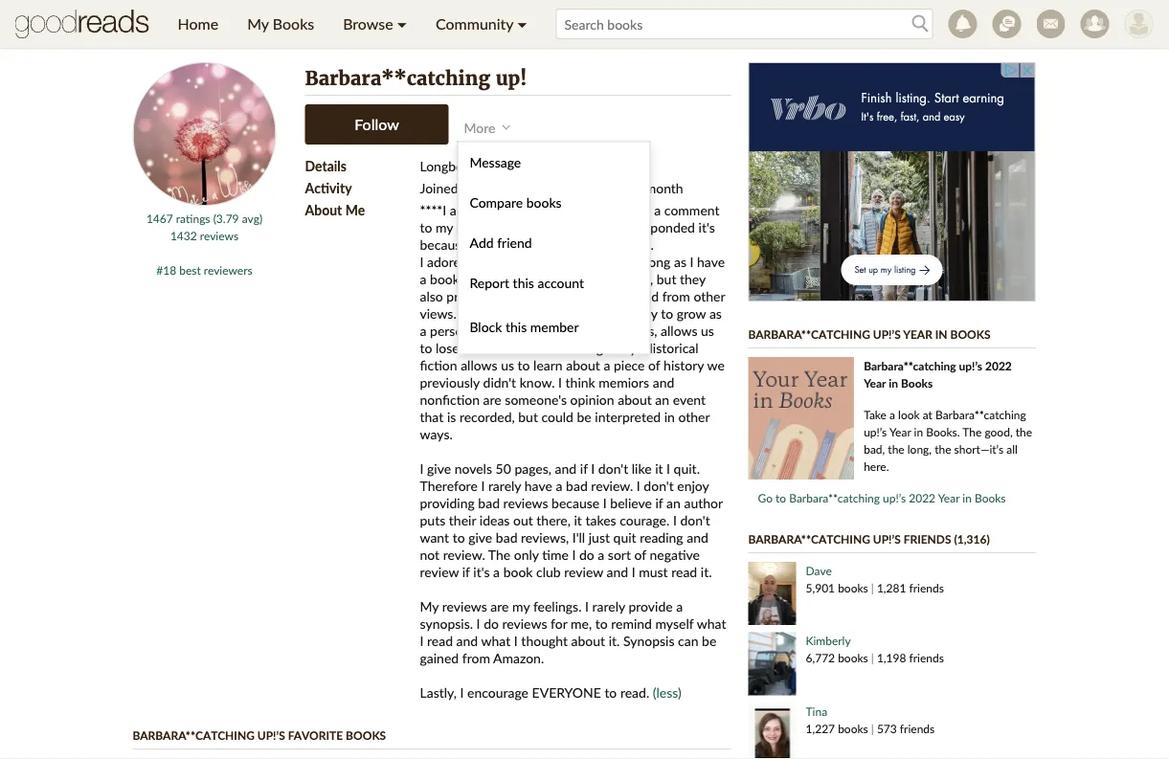 Task type: locate. For each thing, give the bounding box(es) containing it.
myself
[[656, 615, 694, 632]]

Search for books to add to your shelves search field
[[556, 9, 933, 39]]

0 horizontal spatial it.
[[609, 633, 620, 649]]

1 horizontal spatial review
[[564, 564, 603, 580]]

1 horizontal spatial do
[[579, 546, 594, 563]]

account
[[538, 275, 584, 291]]

to right go
[[776, 491, 786, 505]]

up!'s inside the barbara**catching up!'s 2022 year in books
[[959, 359, 983, 373]]

in down comment.
[[615, 253, 626, 270]]

be down opinion
[[577, 408, 592, 425]]

ourselves
[[463, 339, 518, 356]]

about inside my reviews are my feelings. i rarely provide a synopsis. i do reviews for me, to remind myself what i read and what i thought about it. synopsis can be gained from amazon.
[[571, 633, 605, 649]]

in up long,
[[914, 425, 923, 439]]

up!'s inside take a look at barbara**catching up!'s year in books. the good, the bad, the long, the short—it's all here.
[[864, 425, 887, 439]]

1 vertical spatial my
[[512, 598, 530, 614]]

it. inside my reviews are my feelings. i rarely provide a synopsis. i do reviews for me, to remind myself what i read and what i thought about it. synopsis can be gained from amazon.
[[609, 633, 620, 649]]

is right there
[[642, 202, 651, 218]]

add friend link
[[458, 223, 650, 263]]

because up there,
[[552, 495, 600, 511]]

barbara**catching for barbara**catching up!'s favorite books
[[133, 728, 255, 742]]

year up the take
[[864, 376, 886, 390]]

from right gained
[[462, 650, 490, 666]]

in down event
[[664, 408, 675, 425]]

books left the browse
[[273, 14, 314, 33]]

if right the pages,
[[580, 460, 588, 476]]

1 vertical spatial only
[[514, 546, 539, 563]]

0 horizontal spatial the
[[488, 546, 511, 563]]

this right block in the top left of the page
[[506, 318, 527, 335]]

short—it's
[[954, 442, 1004, 456]]

rarely down 50 in the bottom of the page
[[488, 477, 521, 494]]

it's left book
[[473, 564, 490, 580]]

must
[[639, 564, 668, 580]]

0 vertical spatial the
[[963, 425, 982, 439]]

1 vertical spatial my
[[420, 598, 439, 614]]

books for kimberly
[[838, 651, 868, 665]]

0 horizontal spatial do
[[484, 615, 499, 632]]

573
[[877, 722, 897, 735]]

my up synopsis.
[[420, 598, 439, 614]]

my inside my reviews are my feelings. i rarely provide a synopsis. i do reviews for me, to remind myself what i read and what i thought about it. synopsis can be gained from amazon.
[[512, 598, 530, 614]]

encourage
[[467, 684, 529, 701]]

up!'s left friends
[[873, 532, 901, 546]]

it left the quit.
[[655, 460, 663, 476]]

books inside "kimberly 6,772 books | 1,198 friends"
[[838, 651, 868, 665]]

responded
[[633, 219, 695, 235]]

2 horizontal spatial not
[[528, 271, 548, 287]]

not inside i give novels 50 pages, and if i don't like it i quit. therefore i rarely have a bad review. i don't enjoy providing bad reviews because i believe if an author puts their ideas out there, it takes courage. i don't want to give bad reviews, i'll just quit reading and not review. the only time i do a sort of negative review if it's a book club review and i must read it.
[[420, 546, 440, 563]]

1 horizontal spatial but
[[657, 271, 677, 287]]

friends right 1,281
[[909, 581, 944, 595]]

review down want
[[420, 564, 459, 580]]

1 | from the top
[[871, 581, 874, 595]]

barbara**catching up!'s year in books link
[[748, 327, 991, 341]]

read.
[[620, 684, 649, 701]]

what
[[697, 615, 726, 632], [481, 633, 511, 649]]

like up amazing on the top
[[587, 322, 607, 339]]

1 horizontal spatial my
[[512, 598, 530, 614]]

my for my reviews are my feelings. i rarely provide a synopsis. i do reviews for me, to remind myself what i read and what i thought about it. synopsis can be gained from amazon.
[[420, 598, 439, 614]]

allows
[[661, 322, 698, 339], [461, 357, 498, 373]]

barbara**catching for barbara**catching up!'s year in books
[[748, 327, 870, 341]]

could down know
[[521, 253, 553, 270]]

an down enjoy
[[667, 495, 681, 511]]

fiction down avenue
[[512, 305, 549, 321]]

2 vertical spatial |
[[871, 722, 874, 735]]

1 vertical spatial 2022
[[909, 491, 936, 505]]

world
[[625, 288, 659, 304]]

only up avenue
[[551, 271, 576, 287]]

about
[[566, 357, 600, 373], [618, 391, 652, 407], [571, 633, 605, 649]]

0 horizontal spatial of
[[551, 236, 563, 252]]

barbara**catching up!'s favorite books
[[133, 728, 386, 742]]

but
[[657, 271, 677, 287], [518, 408, 538, 425]]

up!'s down here.
[[883, 491, 906, 505]]

the inside i give novels 50 pages, and if i don't like it i quit. therefore i rarely have a bad review. i don't enjoy providing bad reviews because i believe if an author puts their ideas out there, it takes courage. i don't want to give bad reviews, i'll just quit reading and not review. the only time i do a sort of negative review if it's a book club review and i must read it.
[[488, 546, 511, 563]]

the up short—it's
[[963, 425, 982, 439]]

0 horizontal spatial my
[[247, 14, 269, 33]]

my group discussions image
[[993, 10, 1021, 38]]

up!'s down the take
[[864, 425, 887, 439]]

book
[[503, 564, 533, 580]]

2012,
[[520, 180, 555, 196]]

2 vertical spatial bad
[[496, 529, 518, 545]]

0 vertical spatial could
[[521, 253, 553, 270]]

have up they
[[697, 253, 725, 270]]

0 vertical spatial have
[[697, 253, 725, 270]]

community ▾
[[436, 14, 527, 33]]

books inside dave 5,901 books | 1,281 friends
[[838, 581, 868, 595]]

1 vertical spatial fiction
[[420, 357, 457, 373]]

give
[[427, 460, 451, 476], [468, 529, 492, 545]]

a down just
[[598, 546, 605, 563]]

have inside ****i am not receiving notices if there is a comment to my review. i apologize if i haven't responded it's because i didn't know of your comment. i adore reading. i could be a shut-in as long as i have a book. books are not only entertaining, but they also provides an avenue to see the world from other views. realistic fiction is the opportunity to grow as a person. unrealistic fiction, like thrillers, allows us to lose ourselves to an amazing story. historical fiction allows us to learn about a piece of history we previously didn't know. i think memiors and nonfiction are someone's opinion about an event that is recorded, but could be interpreted in other ways.
[[697, 253, 725, 270]]

can
[[678, 633, 699, 649]]

a inside take a look at barbara**catching up!'s year in books. the good, the bad, the long, the short—it's all here.
[[890, 407, 895, 421]]

of down historical
[[648, 357, 660, 373]]

not down want
[[420, 546, 440, 563]]

up!'s up "books."
[[959, 359, 983, 373]]

barbara**catching inside the barbara**catching up!'s 2022 year in books
[[864, 359, 956, 373]]

if up haven't
[[596, 202, 604, 218]]

1 vertical spatial do
[[484, 615, 499, 632]]

barbara**catching up!'s friends (1,316)
[[748, 532, 990, 546]]

1 vertical spatial |
[[871, 651, 874, 665]]

therefore
[[420, 477, 478, 494]]

to
[[420, 219, 432, 235], [564, 288, 576, 304], [661, 305, 673, 321], [420, 339, 432, 356], [522, 339, 534, 356], [518, 357, 530, 373], [776, 491, 786, 505], [453, 529, 465, 545], [595, 615, 608, 632], [605, 684, 617, 701]]

year inside take a look at barbara**catching up!'s year in books. the good, the bad, the long, the short—it's all here.
[[890, 425, 911, 439]]

it's down comment
[[699, 219, 715, 235]]

fiction,
[[543, 322, 583, 339]]

home link
[[163, 0, 233, 48]]

tina image
[[748, 703, 796, 759]]

1 vertical spatial it's
[[473, 564, 490, 580]]

0 horizontal spatial it's
[[473, 564, 490, 580]]

friends for 1,198 friends
[[909, 651, 944, 665]]

0 vertical spatial my
[[247, 14, 269, 33]]

home
[[178, 14, 218, 33]]

| left 1,198
[[871, 651, 874, 665]]

0 vertical spatial read
[[672, 564, 697, 580]]

1 horizontal spatial like
[[632, 460, 652, 476]]

reviews up synopsis.
[[442, 598, 487, 614]]

dave 5,901 books | 1,281 friends
[[806, 564, 944, 595]]

▾ right community
[[517, 14, 527, 33]]

| inside dave 5,901 books | 1,281 friends
[[871, 581, 874, 595]]

could down someone's
[[542, 408, 574, 425]]

gained
[[420, 650, 459, 666]]

us down grow
[[701, 322, 714, 339]]

0 vertical spatial do
[[579, 546, 594, 563]]

1 horizontal spatial allows
[[661, 322, 698, 339]]

friends inside dave 5,901 books | 1,281 friends
[[909, 581, 944, 595]]

▾
[[397, 14, 407, 33], [517, 14, 527, 33]]

as down comment.
[[630, 253, 642, 270]]

is up "fiction,"
[[553, 305, 562, 321]]

0 vertical spatial my
[[436, 219, 453, 235]]

and down sort
[[607, 564, 628, 580]]

bob builder image
[[1125, 10, 1154, 38]]

in up am
[[462, 180, 472, 196]]

the right bad,
[[888, 442, 905, 456]]

about up "interpreted"
[[618, 391, 652, 407]]

0 vertical spatial but
[[657, 271, 677, 287]]

1 horizontal spatial fiction
[[512, 305, 549, 321]]

do inside my reviews are my feelings. i rarely provide a synopsis. i do reviews for me, to remind myself what i read and what i thought about it. synopsis can be gained from amazon.
[[484, 615, 499, 632]]

0 horizontal spatial don't
[[598, 460, 628, 476]]

friends inside "kimberly 6,772 books | 1,198 friends"
[[909, 651, 944, 665]]

0 vertical spatial from
[[662, 288, 690, 304]]

the
[[603, 288, 622, 304], [565, 305, 585, 321], [1016, 425, 1032, 439], [888, 442, 905, 456], [935, 442, 951, 456]]

50
[[496, 460, 511, 476]]

are up avenue
[[506, 271, 524, 287]]

this inside joined in august 2012,             last active this month about me
[[620, 180, 642, 196]]

like up believe
[[632, 460, 652, 476]]

1 horizontal spatial ▾
[[517, 14, 527, 33]]

0 vertical spatial like
[[587, 322, 607, 339]]

0 vertical spatial it's
[[699, 219, 715, 235]]

am
[[450, 202, 468, 218]]

in up look
[[889, 376, 898, 390]]

0 vertical spatial be
[[557, 253, 571, 270]]

2022 up friends
[[909, 491, 936, 505]]

3 | from the top
[[871, 722, 874, 735]]

there,
[[537, 512, 571, 528]]

1 vertical spatial what
[[481, 633, 511, 649]]

reviewers
[[204, 263, 253, 277]]

community
[[436, 14, 514, 33]]

▾ inside "popup button"
[[517, 14, 527, 33]]

not right am
[[471, 202, 491, 218]]

up!'s left favorite
[[257, 728, 285, 742]]

barbara**catching up!'s favorite books link
[[133, 728, 386, 742]]

1467
[[146, 212, 173, 226]]

but down someone's
[[518, 408, 538, 425]]

0 vertical spatial friends
[[909, 581, 944, 595]]

1 vertical spatial friends
[[909, 651, 944, 665]]

not
[[471, 202, 491, 218], [528, 271, 548, 287], [420, 546, 440, 563]]

to left lose
[[420, 339, 432, 356]]

piece
[[614, 357, 645, 373]]

provides
[[447, 288, 497, 304]]

browse
[[343, 14, 393, 33]]

unrealistic
[[477, 322, 539, 339]]

▾ inside dropdown button
[[397, 14, 407, 33]]

a down views.
[[420, 322, 427, 339]]

1 horizontal spatial the
[[963, 425, 982, 439]]

barbara**catching up!'s friends (1,316) link
[[748, 532, 990, 546]]

1 vertical spatial like
[[632, 460, 652, 476]]

to down their
[[453, 529, 465, 545]]

my reviews are my feelings. i rarely provide a synopsis. i do reviews for me, to remind myself what i read and what i thought about it. synopsis can be gained from amazon.
[[420, 598, 726, 666]]

from up grow
[[662, 288, 690, 304]]

2 vertical spatial are
[[491, 598, 509, 614]]

rarely inside i give novels 50 pages, and if i don't like it i quit. therefore i rarely have a bad review. i don't enjoy providing bad reviews because i believe if an author puts their ideas out there, it takes courage. i don't want to give bad reviews, i'll just quit reading and not review. the only time i do a sort of negative review if it's a book club review and i must read it.
[[488, 477, 521, 494]]

didn't up reading.
[[479, 236, 512, 252]]

books right favorite
[[346, 728, 386, 742]]

what up 'can'
[[697, 615, 726, 632]]

give down ideas
[[468, 529, 492, 545]]

what up amazon.
[[481, 633, 511, 649]]

an up realistic
[[500, 288, 514, 304]]

be right 'can'
[[702, 633, 717, 649]]

from inside my reviews are my feelings. i rarely provide a synopsis. i do reviews for me, to remind myself what i read and what i thought about it. synopsis can be gained from amazon.
[[462, 650, 490, 666]]

only inside ****i am not receiving notices if there is a comment to my review. i apologize if i haven't responded it's because i didn't know of your comment. i adore reading. i could be a shut-in as long as i have a book. books are not only entertaining, but they also provides an avenue to see the world from other views. realistic fiction is the opportunity to grow as a person. unrealistic fiction, like thrillers, allows us to lose ourselves to an amazing story. historical fiction allows us to learn about a piece of history we previously didn't know. i think memiors and nonfiction are someone's opinion about an event that is recorded, but could be interpreted in other ways.
[[551, 271, 576, 287]]

| for 1,198 friends
[[871, 651, 874, 665]]

▾ right the browse
[[397, 14, 407, 33]]

2 | from the top
[[871, 651, 874, 665]]

| left 1,281
[[871, 581, 874, 595]]

2 vertical spatial friends
[[900, 722, 935, 735]]

Search books text field
[[556, 9, 933, 39]]

1 horizontal spatial have
[[697, 253, 725, 270]]

1 horizontal spatial give
[[468, 529, 492, 545]]

0 horizontal spatial allows
[[461, 357, 498, 373]]

and down synopsis.
[[456, 633, 478, 649]]

of inside i give novels 50 pages, and if i don't like it i quit. therefore i rarely have a bad review. i don't enjoy providing bad reviews because i believe if an author puts their ideas out there, it takes courage. i don't want to give bad reviews, i'll just quit reading and not review. the only time i do a sort of negative review if it's a book club review and i must read it.
[[634, 546, 646, 563]]

0 horizontal spatial 2022
[[909, 491, 936, 505]]

1 vertical spatial not
[[528, 271, 548, 287]]

1 vertical spatial are
[[483, 391, 502, 407]]

barbara**catching inside take a look at barbara**catching up!'s year in books. the good, the bad, the long, the short—it's all here.
[[936, 407, 1026, 421]]

to inside i give novels 50 pages, and if i don't like it i quit. therefore i rarely have a bad review. i don't enjoy providing bad reviews because i believe if an author puts their ideas out there, it takes courage. i don't want to give bad reviews, i'll just quit reading and not review. the only time i do a sort of negative review if it's a book club review and i must read it.
[[453, 529, 465, 545]]

1 vertical spatial have
[[525, 477, 553, 494]]

my down book
[[512, 598, 530, 614]]

last
[[558, 180, 578, 196]]

message
[[470, 154, 521, 170]]

1 vertical spatial give
[[468, 529, 492, 545]]

this inside "link"
[[513, 275, 534, 291]]

1 vertical spatial but
[[518, 408, 538, 425]]

the inside take a look at barbara**catching up!'s year in books. the good, the bad, the long, the short—it's all here.
[[963, 425, 982, 439]]

menu
[[163, 0, 542, 48]]

2 horizontal spatial don't
[[680, 512, 710, 528]]

and inside ****i am not receiving notices if there is a comment to my review. i apologize if i haven't responded it's because i didn't know of your comment. i adore reading. i could be a shut-in as long as i have a book. books are not only entertaining, but they also provides an avenue to see the world from other views. realistic fiction is the opportunity to grow as a person. unrealistic fiction, like thrillers, allows us to lose ourselves to an amazing story. historical fiction allows us to learn about a piece of history we previously didn't know. i think memiors and nonfiction are someone's opinion about an event that is recorded, but could be interpreted in other ways.
[[653, 374, 674, 390]]

books down kimberly link
[[838, 651, 868, 665]]

give up therefore
[[427, 460, 451, 476]]

2 horizontal spatial of
[[648, 357, 660, 373]]

books inside tina 1,227 books | 573 friends
[[838, 722, 868, 735]]

my for my books
[[247, 14, 269, 33]]

previously
[[420, 374, 480, 390]]

0 vertical spatial don't
[[598, 460, 628, 476]]

amazon.
[[493, 650, 544, 666]]

books up (1,316)
[[975, 491, 1006, 505]]

1 vertical spatial don't
[[644, 477, 674, 494]]

1 horizontal spatial don't
[[644, 477, 674, 494]]

1 horizontal spatial of
[[634, 546, 646, 563]]

add
[[470, 235, 494, 251]]

compare books link
[[458, 182, 650, 223]]

because inside ****i am not receiving notices if there is a comment to my review. i apologize if i haven't responded it's because i didn't know of your comment. i adore reading. i could be a shut-in as long as i have a book. books are not only entertaining, but they also provides an avenue to see the world from other views. realistic fiction is the opportunity to grow as a person. unrealistic fiction, like thrillers, allows us to lose ourselves to an amazing story. historical fiction allows us to learn about a piece of history we previously didn't know. i think memiors and nonfiction are someone's opinion about an event that is recorded, but could be interpreted in other ways.
[[420, 236, 468, 252]]

long,
[[908, 442, 932, 456]]

other
[[694, 288, 725, 304], [678, 408, 710, 425]]

(3.79 avg) link
[[213, 212, 262, 226]]

know
[[515, 236, 547, 252]]

if
[[596, 202, 604, 218], [568, 219, 576, 235], [580, 460, 588, 476], [656, 495, 663, 511], [462, 564, 470, 580]]

1 horizontal spatial from
[[662, 288, 690, 304]]

in inside take a look at barbara**catching up!'s year in books. the good, the bad, the long, the short—it's all here.
[[914, 425, 923, 439]]

as right grow
[[710, 305, 722, 321]]

0 vertical spatial because
[[420, 236, 468, 252]]

year left the in
[[903, 327, 933, 341]]

an up learn
[[538, 339, 552, 356]]

1 vertical spatial this
[[513, 275, 534, 291]]

dave image
[[748, 562, 796, 625]]

| inside "kimberly 6,772 books | 1,198 friends"
[[871, 651, 874, 665]]

0 vertical spatial didn't
[[479, 236, 512, 252]]

1 vertical spatial rarely
[[592, 598, 625, 614]]

the
[[963, 425, 982, 439], [488, 546, 511, 563]]

reviews up thought
[[502, 615, 547, 632]]

do down i'll
[[579, 546, 594, 563]]

everyone
[[532, 684, 601, 701]]

2 review from the left
[[564, 564, 603, 580]]

rarely inside my reviews are my feelings. i rarely provide a synopsis. i do reviews for me, to remind myself what i read and what i thought about it. synopsis can be gained from amazon.
[[592, 598, 625, 614]]

1 ▾ from the left
[[397, 14, 407, 33]]

interpreted
[[595, 408, 661, 425]]

barbara**catching for barbara**catching up!
[[305, 67, 490, 90]]

nonfiction
[[420, 391, 480, 407]]

1432 reviews link
[[170, 229, 239, 243]]

views.
[[420, 305, 457, 321]]

of
[[551, 236, 563, 252], [648, 357, 660, 373], [634, 546, 646, 563]]

barbara**catching for barbara**catching up!'s 2022 year in books
[[864, 359, 956, 373]]

about down the me,
[[571, 633, 605, 649]]

opinion
[[570, 391, 614, 407]]

review. up believe
[[591, 477, 633, 494]]

1 horizontal spatial rarely
[[592, 598, 625, 614]]

barbara**catching for barbara**catching up!'s friends (1,316)
[[748, 532, 870, 546]]

0 vertical spatial this
[[620, 180, 642, 196]]

1 vertical spatial about
[[618, 391, 652, 407]]

report this account
[[470, 275, 584, 291]]

2 ▾ from the left
[[517, 14, 527, 33]]

it up i'll
[[574, 512, 582, 528]]

it
[[655, 460, 663, 476], [574, 512, 582, 528]]

| left 573
[[871, 722, 874, 735]]

not up avenue
[[528, 271, 548, 287]]

activity
[[305, 180, 352, 196]]

the down "books."
[[935, 442, 951, 456]]

2 horizontal spatial is
[[642, 202, 651, 218]]

friends right 1,198
[[909, 651, 944, 665]]

this inside button
[[506, 318, 527, 335]]

your
[[566, 236, 592, 252]]

the up book
[[488, 546, 511, 563]]

| inside tina 1,227 books | 573 friends
[[871, 722, 874, 735]]

0 vertical spatial fiction
[[512, 305, 549, 321]]

1 horizontal spatial it.
[[701, 564, 712, 580]]

friend
[[497, 235, 532, 251]]

1 vertical spatial from
[[462, 650, 490, 666]]

0 horizontal spatial rarely
[[488, 477, 521, 494]]

is down nonfiction at the bottom left of page
[[447, 408, 456, 425]]

it. down remind
[[609, 633, 620, 649]]

up!'s for (1,316)
[[873, 532, 901, 546]]

notifications image
[[949, 10, 977, 38]]

menu containing home
[[163, 0, 542, 48]]

this up there
[[620, 180, 642, 196]]

1 horizontal spatial read
[[672, 564, 697, 580]]

1467 ratings link
[[146, 212, 210, 226]]

it's inside ****i am not receiving notices if there is a comment to my review. i apologize if i haven't responded it's because i didn't know of your comment. i adore reading. i could be a shut-in as long as i have a book. books are not only entertaining, but they also provides an avenue to see the world from other views. realistic fiction is the opportunity to grow as a person. unrealistic fiction, like thrillers, allows us to lose ourselves to an amazing story. historical fiction allows us to learn about a piece of history we previously didn't know. i think memiors and nonfiction are someone's opinion about an event that is recorded, but could be interpreted in other ways.
[[699, 219, 715, 235]]

0 horizontal spatial ▾
[[397, 14, 407, 33]]

favorite
[[288, 728, 343, 742]]

as up they
[[674, 253, 687, 270]]

0 horizontal spatial only
[[514, 546, 539, 563]]

time
[[542, 546, 569, 563]]

books right the 1,227
[[838, 722, 868, 735]]

see
[[579, 288, 599, 304]]

1 horizontal spatial it's
[[699, 219, 715, 235]]

my inside my reviews are my feelings. i rarely provide a synopsis. i do reviews for me, to remind myself what i read and what i thought about it. synopsis can be gained from amazon.
[[420, 598, 439, 614]]

0 vertical spatial review.
[[457, 219, 499, 235]]

be up account
[[557, 253, 571, 270]]

puts
[[420, 512, 446, 528]]

august
[[475, 180, 517, 196]]

| for 1,281 friends
[[871, 581, 874, 595]]

1 vertical spatial could
[[542, 408, 574, 425]]

1 horizontal spatial my
[[420, 598, 439, 614]]

best
[[179, 263, 201, 277]]

review. down want
[[443, 546, 485, 563]]

bad down ideas
[[496, 529, 518, 545]]

because up adore
[[420, 236, 468, 252]]

1 horizontal spatial as
[[674, 253, 687, 270]]

us down ourselves
[[501, 357, 514, 373]]

friends inside tina 1,227 books | 573 friends
[[900, 722, 935, 735]]

book.
[[430, 271, 463, 287]]

ratings
[[176, 212, 210, 226]]

0 vertical spatial only
[[551, 271, 576, 287]]

an
[[500, 288, 514, 304], [538, 339, 552, 356], [655, 391, 670, 407], [667, 495, 681, 511]]

friends for 1,281 friends
[[909, 581, 944, 595]]

a up there,
[[556, 477, 563, 494]]

block this member
[[470, 318, 579, 335]]



Task type: describe. For each thing, give the bounding box(es) containing it.
key,
[[478, 158, 503, 174]]

be inside my reviews are my feelings. i rarely provide a synopsis. i do reviews for me, to remind myself what i read and what i thought about it. synopsis can be gained from amazon.
[[702, 633, 717, 649]]

reviews inside 1467 ratings (3.79 avg) 1432 reviews
[[200, 229, 239, 243]]

realistic
[[460, 305, 509, 321]]

1432
[[170, 229, 197, 243]]

the up all
[[1016, 425, 1032, 439]]

browse ▾
[[343, 14, 407, 33]]

to down ****i
[[420, 219, 432, 235]]

kimberly image
[[748, 633, 796, 696]]

here.
[[864, 459, 889, 473]]

an left event
[[655, 391, 670, 407]]

comment.
[[595, 236, 654, 252]]

read inside my reviews are my feelings. i rarely provide a synopsis. i do reviews for me, to remind myself what i read and what i thought about it. synopsis can be gained from amazon.
[[427, 633, 453, 649]]

reading
[[640, 529, 683, 545]]

dave link
[[806, 564, 832, 577]]

in up (1,316)
[[963, 491, 972, 505]]

1 vertical spatial bad
[[478, 495, 500, 511]]

an inside i give novels 50 pages, and if i don't like it i quit. therefore i rarely have a bad review. i don't enjoy providing bad reviews because i believe if an author puts their ideas out there, it takes courage. i don't want to give bad reviews, i'll just quit reading and not review. the only time i do a sort of negative review if it's a book club review and i must read it.
[[667, 495, 681, 511]]

0 vertical spatial what
[[697, 615, 726, 632]]

pages,
[[515, 460, 552, 476]]

1 vertical spatial is
[[553, 305, 562, 321]]

amazing
[[555, 339, 603, 356]]

good,
[[985, 425, 1013, 439]]

more
[[464, 119, 496, 135]]

if up courage.
[[656, 495, 663, 511]]

▾ for community ▾
[[517, 14, 527, 33]]

1 horizontal spatial it
[[655, 460, 663, 476]]

block
[[470, 318, 502, 335]]

1 horizontal spatial us
[[701, 322, 714, 339]]

author
[[684, 495, 723, 511]]

1467 ratings (3.79 avg) 1432 reviews
[[146, 212, 262, 243]]

a inside my reviews are my feelings. i rarely provide a synopsis. i do reviews for me, to remind myself what i read and what i thought about it. synopsis can be gained from amazon.
[[676, 598, 683, 614]]

if down their
[[462, 564, 470, 580]]

i give novels 50 pages, and if i don't like it i quit. therefore i rarely have a bad review. i don't enjoy providing bad reviews because i believe if an author puts their ideas out there, it takes courage. i don't want to give bad reviews, i'll just quit reading and not review. the only time i do a sort of negative review if it's a book club review and i must read it.
[[420, 460, 723, 580]]

up!'s for in
[[873, 327, 901, 341]]

#18 best reviewers link
[[156, 263, 253, 277]]

remind
[[611, 615, 652, 632]]

friend requests image
[[1081, 10, 1109, 38]]

memiors
[[599, 374, 649, 390]]

books inside ****i am not receiving notices if there is a comment to my review. i apologize if i haven't responded it's because i didn't know of your comment. i adore reading. i could be a shut-in as long as i have a book. books are not only entertaining, but they also provides an avenue to see the world from other views. realistic fiction is the opportunity to grow as a person. unrealistic fiction, like thrillers, allows us to lose ourselves to an amazing story. historical fiction allows us to learn about a piece of history we previously didn't know. i think memiors and nonfiction are someone's opinion about an event that is recorded, but could be interpreted in other ways.
[[466, 271, 503, 287]]

0 horizontal spatial but
[[518, 408, 538, 425]]

about
[[305, 202, 342, 218]]

tina 1,227 books | 573 friends
[[806, 704, 935, 735]]

1 vertical spatial didn't
[[483, 374, 516, 390]]

tina link
[[806, 704, 828, 718]]

0 vertical spatial bad
[[566, 477, 588, 494]]

also
[[420, 288, 443, 304]]

a up also
[[420, 271, 427, 287]]

kimberly link
[[806, 634, 851, 648]]

negative
[[650, 546, 700, 563]]

2 vertical spatial review.
[[443, 546, 485, 563]]

like inside ****i am not receiving notices if there is a comment to my review. i apologize if i haven't responded it's because i didn't know of your comment. i adore reading. i could be a shut-in as long as i have a book. books are not only entertaining, but they also provides an avenue to see the world from other views. realistic fiction is the opportunity to grow as a person. unrealistic fiction, like thrillers, allows us to lose ourselves to an amazing story. historical fiction allows us to learn about a piece of history we previously didn't know. i think memiors and nonfiction are someone's opinion about an event that is recorded, but could be interpreted in other ways.
[[587, 322, 607, 339]]

compare books
[[470, 194, 562, 211]]

my books link
[[233, 0, 329, 48]]

to left the read.
[[605, 684, 617, 701]]

books right the in
[[950, 327, 991, 341]]

and up negative
[[687, 529, 709, 545]]

notices
[[551, 202, 593, 218]]

friends for 573 friends
[[900, 722, 935, 735]]

books up apologize at the left top
[[526, 194, 562, 211]]

avg)
[[242, 212, 262, 226]]

1 review from the left
[[420, 564, 459, 580]]

joined in august 2012,             last active this month about me
[[305, 180, 683, 218]]

details
[[305, 158, 347, 174]]

because inside i give novels 50 pages, and if i don't like it i quit. therefore i rarely have a bad review. i don't enjoy providing bad reviews because i believe if an author puts their ideas out there, it takes courage. i don't want to give bad reviews, i'll just quit reading and not review. the only time i do a sort of negative review if it's a book club review and i must read it.
[[552, 495, 600, 511]]

2022 inside the barbara**catching up!'s 2022 year in books
[[985, 359, 1012, 373]]

a up responded
[[654, 202, 661, 218]]

opportunity
[[588, 305, 658, 321]]

(less)
[[653, 684, 682, 701]]

to inside my reviews are my feelings. i rarely provide a synopsis. i do reviews for me, to remind myself what i read and what i thought about it. synopsis can be gained from amazon.
[[595, 615, 608, 632]]

2 vertical spatial is
[[447, 408, 456, 425]]

person.
[[430, 322, 474, 339]]

the down entertaining,
[[603, 288, 622, 304]]

receiving
[[494, 202, 547, 218]]

someone's
[[505, 391, 567, 407]]

ideas
[[480, 512, 510, 528]]

1 vertical spatial review.
[[591, 477, 633, 494]]

read inside i give novels 50 pages, and if i don't like it i quit. therefore i rarely have a bad review. i don't enjoy providing bad reviews because i believe if an author puts their ideas out there, it takes courage. i don't want to give bad reviews, i'll just quit reading and not review. the only time i do a sort of negative review if it's a book club review and i must read it.
[[672, 564, 697, 580]]

| for 573 friends
[[871, 722, 874, 735]]

inbox image
[[1037, 10, 1065, 38]]

synopsis
[[623, 633, 675, 649]]

providing
[[420, 495, 475, 511]]

have inside i give novels 50 pages, and if i don't like it i quit. therefore i rarely have a bad review. i don't enjoy providing bad reviews because i believe if an author puts their ideas out there, it takes courage. i don't want to give bad reviews, i'll just quit reading and not review. the only time i do a sort of negative review if it's a book club review and i must read it.
[[525, 477, 553, 494]]

barbara**catching up!'s 2022 year in books
[[864, 359, 1012, 390]]

0 horizontal spatial what
[[481, 633, 511, 649]]

want
[[420, 529, 449, 545]]

▾ for browse ▾
[[397, 14, 407, 33]]

books for dave
[[838, 581, 868, 595]]

lastly,
[[420, 684, 457, 701]]

novels
[[455, 460, 492, 476]]

out
[[513, 512, 533, 528]]

it. inside i give novels 50 pages, and if i don't like it i quit. therefore i rarely have a bad review. i don't enjoy providing bad reviews because i believe if an author puts their ideas out there, it takes courage. i don't want to give bad reviews, i'll just quit reading and not review. the only time i do a sort of negative review if it's a book club review and i must read it.
[[701, 564, 712, 580]]

a left piece in the right top of the page
[[604, 357, 610, 373]]

and right the pages,
[[555, 460, 577, 476]]

comment
[[664, 202, 720, 218]]

1 horizontal spatial be
[[577, 408, 592, 425]]

a down your at top
[[575, 253, 581, 270]]

that
[[420, 408, 444, 425]]

the up "fiction,"
[[565, 305, 585, 321]]

they
[[680, 271, 706, 287]]

1 horizontal spatial not
[[471, 202, 491, 218]]

year in books image
[[748, 357, 854, 480]]

their
[[449, 512, 476, 528]]

0 vertical spatial other
[[694, 288, 725, 304]]

0 vertical spatial about
[[566, 357, 600, 373]]

1 vertical spatial other
[[678, 408, 710, 425]]

only inside i give novels 50 pages, and if i don't like it i quit. therefore i rarely have a bad review. i don't enjoy providing bad reviews because i believe if an author puts their ideas out there, it takes courage. i don't want to give bad reviews, i'll just quit reading and not review. the only time i do a sort of negative review if it's a book club review and i must read it.
[[514, 546, 539, 563]]

to left grow
[[661, 305, 673, 321]]

0 vertical spatial give
[[427, 460, 451, 476]]

to up the know.
[[518, 357, 530, 373]]

more button
[[464, 114, 517, 140]]

1 vertical spatial of
[[648, 357, 660, 373]]

barbara**catching up! image
[[133, 62, 276, 206]]

this for account
[[513, 275, 534, 291]]

from inside ****i am not receiving notices if there is a comment to my review. i apologize if i haven't responded it's because i didn't know of your comment. i adore reading. i could be a shut-in as long as i have a book. books are not only entertaining, but they also provides an avenue to see the world from other views. realistic fiction is the opportunity to grow as a person. unrealistic fiction, like thrillers, allows us to lose ourselves to an amazing story. historical fiction allows us to learn about a piece of history we previously didn't know. i think memiors and nonfiction are someone's opinion about an event that is recorded, but could be interpreted in other ways.
[[662, 288, 690, 304]]

if down notices
[[568, 219, 576, 235]]

quit.
[[674, 460, 700, 476]]

in inside joined in august 2012,             last active this month about me
[[462, 180, 472, 196]]

do inside i give novels 50 pages, and if i don't like it i quit. therefore i rarely have a bad review. i don't enjoy providing bad reviews because i believe if an author puts their ideas out there, it takes courage. i don't want to give bad reviews, i'll just quit reading and not review. the only time i do a sort of negative review if it's a book club review and i must read it.
[[579, 546, 594, 563]]

reviews inside i give novels 50 pages, and if i don't like it i quit. therefore i rarely have a bad review. i don't enjoy providing bad reviews because i believe if an author puts their ideas out there, it takes courage. i don't want to give bad reviews, i'll just quit reading and not review. the only time i do a sort of negative review if it's a book club review and i must read it.
[[503, 495, 548, 511]]

0 horizontal spatial it
[[574, 512, 582, 528]]

0 horizontal spatial fiction
[[420, 357, 457, 373]]

there
[[607, 202, 639, 218]]

in inside the barbara**catching up!'s 2022 year in books
[[889, 376, 898, 390]]

in
[[935, 327, 948, 341]]

up!'s for year
[[959, 359, 983, 373]]

kimberly
[[806, 634, 851, 648]]

follow button
[[305, 104, 449, 145]]

to down block this member
[[522, 339, 534, 356]]

shut-
[[585, 253, 615, 270]]

barbara**catching up!
[[305, 67, 527, 90]]

review. inside ****i am not receiving notices if there is a comment to my review. i apologize if i haven't responded it's because i didn't know of your comment. i adore reading. i could be a shut-in as long as i have a book. books are not only entertaining, but they also provides an avenue to see the world from other views. realistic fiction is the opportunity to grow as a person. unrealistic fiction, like thrillers, allows us to lose ourselves to an amazing story. historical fiction allows us to learn about a piece of history we previously didn't know. i think memiors and nonfiction are someone's opinion about an event that is recorded, but could be interpreted in other ways.
[[457, 219, 499, 235]]

adore
[[427, 253, 461, 270]]

books inside the barbara**catching up!'s 2022 year in books
[[901, 376, 933, 390]]

to left see
[[564, 288, 576, 304]]

message link
[[458, 142, 650, 182]]

take a look at barbara**catching up!'s year in books. the good, the bad, the long, the short—it's all here.
[[864, 407, 1032, 473]]

(less) link
[[653, 684, 682, 701]]

kimberly 6,772 books | 1,198 friends
[[806, 634, 944, 665]]

a left book
[[493, 564, 500, 580]]

event
[[673, 391, 706, 407]]

books for tina
[[838, 722, 868, 735]]

ways.
[[420, 426, 453, 442]]

compare
[[470, 194, 523, 211]]

2 vertical spatial don't
[[680, 512, 710, 528]]

longboat
[[420, 158, 475, 174]]

year inside the barbara**catching up!'s 2022 year in books
[[864, 376, 886, 390]]

#18 best reviewers
[[156, 263, 253, 277]]

0 vertical spatial are
[[506, 271, 524, 287]]

provide
[[629, 598, 673, 614]]

0 vertical spatial of
[[551, 236, 563, 252]]

this for member
[[506, 318, 527, 335]]

block this member button
[[470, 315, 579, 342]]

member
[[530, 318, 579, 335]]

active
[[582, 180, 617, 196]]

are inside my reviews are my feelings. i rarely provide a synopsis. i do reviews for me, to remind myself what i read and what i thought about it. synopsis can be gained from amazon.
[[491, 598, 509, 614]]

my inside ****i am not receiving notices if there is a comment to my review. i apologize if i haven't responded it's because i didn't know of your comment. i adore reading. i could be a shut-in as long as i have a book. books are not only entertaining, but they also provides an avenue to see the world from other views. realistic fiction is the opportunity to grow as a person. unrealistic fiction, like thrillers, allows us to lose ourselves to an amazing story. historical fiction allows us to learn about a piece of history we previously didn't know. i think memiors and nonfiction are someone's opinion about an event that is recorded, but could be interpreted in other ways.
[[436, 219, 453, 235]]

apologize
[[509, 219, 565, 235]]

1 vertical spatial allows
[[461, 357, 498, 373]]

like inside i give novels 50 pages, and if i don't like it i quit. therefore i rarely have a bad review. i don't enjoy providing bad reviews because i believe if an author puts their ideas out there, it takes courage. i don't want to give bad reviews, i'll just quit reading and not review. the only time i do a sort of negative review if it's a book club review and i must read it.
[[632, 460, 652, 476]]

learn
[[534, 357, 563, 373]]

longboat key, fl activity
[[305, 158, 521, 196]]

at
[[923, 407, 933, 421]]

(3.79
[[213, 212, 239, 226]]

up!'s for books
[[257, 728, 285, 742]]

0 horizontal spatial as
[[630, 253, 642, 270]]

and inside my reviews are my feelings. i rarely provide a synopsis. i do reviews for me, to remind myself what i read and what i thought about it. synopsis can be gained from amazon.
[[456, 633, 478, 649]]

it's inside i give novels 50 pages, and if i don't like it i quit. therefore i rarely have a bad review. i don't enjoy providing bad reviews because i believe if an author puts their ideas out there, it takes courage. i don't want to give bad reviews, i'll just quit reading and not review. the only time i do a sort of negative review if it's a book club review and i must read it.
[[473, 564, 490, 580]]

just
[[589, 529, 610, 545]]

friends
[[904, 532, 952, 546]]

2 horizontal spatial as
[[710, 305, 722, 321]]

year up friends
[[938, 491, 960, 505]]

0 horizontal spatial be
[[557, 253, 571, 270]]

5,901
[[806, 581, 835, 595]]

1,227
[[806, 722, 835, 735]]

0 horizontal spatial us
[[501, 357, 514, 373]]



Task type: vqa. For each thing, say whether or not it's contained in the screenshot.
the fault in our stars by john green image
no



